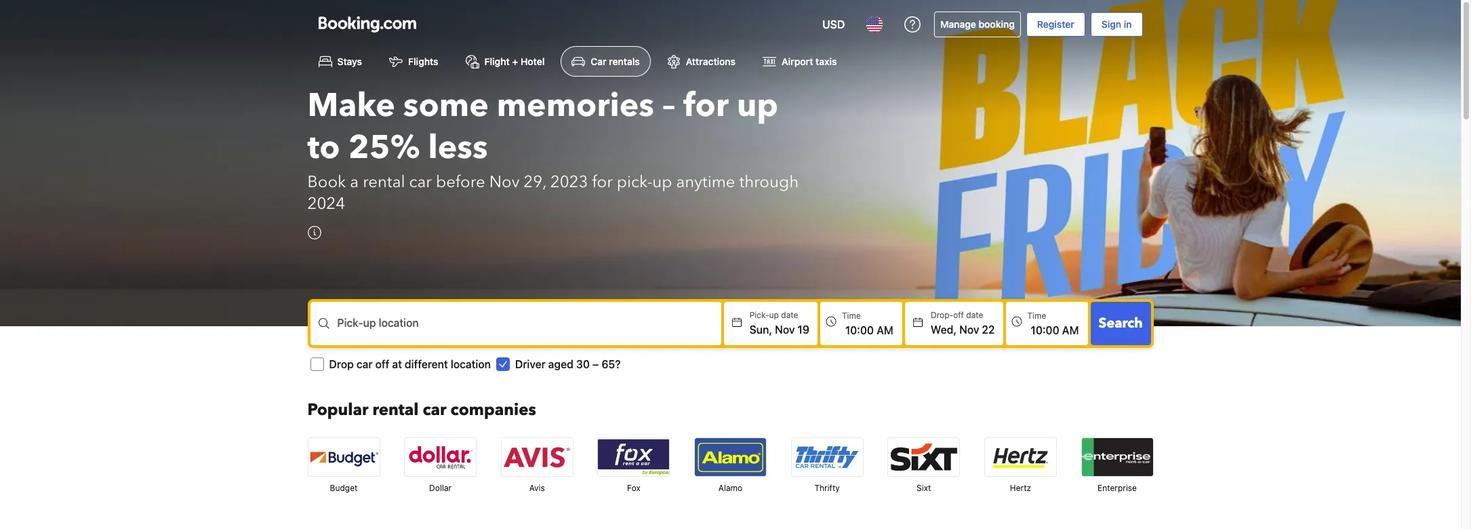 Task type: vqa. For each thing, say whether or not it's contained in the screenshot.
1
no



Task type: locate. For each thing, give the bounding box(es) containing it.
sign
[[1102, 18, 1122, 30]]

booking
[[979, 18, 1015, 30]]

dollar
[[429, 483, 452, 493]]

– down attractions link
[[663, 84, 676, 128]]

2 horizontal spatial nov
[[960, 324, 980, 336]]

sign in link
[[1091, 12, 1143, 37]]

1 vertical spatial location
[[451, 358, 491, 371]]

location
[[379, 317, 419, 329], [451, 358, 491, 371]]

car rentals
[[591, 56, 640, 67]]

19
[[798, 324, 810, 336]]

drop-
[[931, 310, 954, 320]]

airport taxis
[[782, 56, 837, 67]]

off left the at at left
[[375, 358, 390, 371]]

thrifty
[[815, 483, 840, 493]]

in
[[1124, 18, 1132, 30]]

nov inside drop-off date wed, nov 22
[[960, 324, 980, 336]]

date
[[782, 310, 799, 320], [967, 310, 984, 320]]

location right different
[[451, 358, 491, 371]]

0 horizontal spatial nov
[[489, 171, 520, 194]]

alamo
[[719, 483, 743, 493]]

0 horizontal spatial off
[[375, 358, 390, 371]]

aged
[[549, 358, 574, 371]]

pick-
[[617, 171, 653, 194]]

65?
[[602, 358, 621, 371]]

0 horizontal spatial pick-
[[337, 317, 363, 329]]

rental
[[363, 171, 405, 194], [373, 399, 419, 421]]

1 vertical spatial –
[[593, 358, 599, 371]]

search
[[1099, 314, 1143, 333]]

make
[[308, 84, 395, 128]]

1 horizontal spatial off
[[954, 310, 965, 320]]

usd button
[[815, 8, 854, 41]]

sun,
[[750, 324, 773, 336]]

manage booking
[[941, 18, 1015, 30]]

off up wed, at the right bottom of page
[[954, 310, 965, 320]]

30
[[577, 358, 590, 371]]

1 horizontal spatial for
[[684, 84, 729, 128]]

avis logo image
[[502, 438, 573, 476]]

for
[[684, 84, 729, 128], [592, 171, 613, 194]]

1 horizontal spatial nov
[[775, 324, 795, 336]]

see terms and conditions for more information image
[[308, 226, 321, 240], [308, 226, 321, 240]]

0 vertical spatial rental
[[363, 171, 405, 194]]

up left anytime
[[653, 171, 673, 194]]

for down attractions at the top of page
[[684, 84, 729, 128]]

companies
[[451, 399, 536, 421]]

car
[[591, 56, 607, 67]]

0 vertical spatial car
[[409, 171, 432, 194]]

pick-up date sun, nov 19
[[750, 310, 810, 336]]

1 horizontal spatial date
[[967, 310, 984, 320]]

car
[[409, 171, 432, 194], [357, 358, 373, 371], [423, 399, 447, 421]]

nov left 22
[[960, 324, 980, 336]]

car down different
[[423, 399, 447, 421]]

thrifty logo image
[[792, 438, 863, 476]]

– for 65?
[[593, 358, 599, 371]]

date inside pick-up date sun, nov 19
[[782, 310, 799, 320]]

pick- inside pick-up date sun, nov 19
[[750, 310, 770, 320]]

rental down the at at left
[[373, 399, 419, 421]]

location up the at at left
[[379, 317, 419, 329]]

nov for wed,
[[960, 324, 980, 336]]

dollar logo image
[[405, 438, 476, 476]]

off
[[954, 310, 965, 320], [375, 358, 390, 371]]

budget logo image
[[308, 438, 380, 476]]

22
[[982, 324, 995, 336]]

1 horizontal spatial pick-
[[750, 310, 770, 320]]

0 vertical spatial off
[[954, 310, 965, 320]]

0 horizontal spatial –
[[593, 358, 599, 371]]

nov inside pick-up date sun, nov 19
[[775, 324, 795, 336]]

before
[[436, 171, 485, 194]]

sixt logo image
[[889, 438, 960, 476]]

nov
[[489, 171, 520, 194], [775, 324, 795, 336], [960, 324, 980, 336]]

1 horizontal spatial –
[[663, 84, 676, 128]]

enterprise
[[1098, 483, 1138, 493]]

avis
[[530, 483, 545, 493]]

date inside drop-off date wed, nov 22
[[967, 310, 984, 320]]

up up drop car off at different location at the left bottom
[[363, 317, 376, 329]]

pick-
[[750, 310, 770, 320], [337, 317, 363, 329]]

anytime
[[677, 171, 736, 194]]

nov left '29,'
[[489, 171, 520, 194]]

memories
[[497, 84, 655, 128]]

for left pick-
[[592, 171, 613, 194]]

0 vertical spatial –
[[663, 84, 676, 128]]

–
[[663, 84, 676, 128], [593, 358, 599, 371]]

25%
[[348, 126, 420, 170]]

– right 30
[[593, 358, 599, 371]]

date up 19 at the bottom right of page
[[782, 310, 799, 320]]

car right "drop"
[[357, 358, 373, 371]]

– inside "make some memories – for up to 25% less book a rental car before nov 29, 2023 for pick-up anytime through 2024"
[[663, 84, 676, 128]]

1 date from the left
[[782, 310, 799, 320]]

some
[[403, 84, 489, 128]]

flights
[[408, 56, 439, 67]]

date up 22
[[967, 310, 984, 320]]

1 vertical spatial for
[[592, 171, 613, 194]]

up
[[737, 84, 779, 128], [653, 171, 673, 194], [770, 310, 779, 320], [363, 317, 376, 329]]

pick- up "drop"
[[337, 317, 363, 329]]

0 horizontal spatial date
[[782, 310, 799, 320]]

sign in
[[1102, 18, 1132, 30]]

up inside pick-up date sun, nov 19
[[770, 310, 779, 320]]

up up "sun,"
[[770, 310, 779, 320]]

car inside "make some memories – for up to 25% less book a rental car before nov 29, 2023 for pick-up anytime through 2024"
[[409, 171, 432, 194]]

enterprise logo image
[[1082, 438, 1153, 476]]

2 date from the left
[[967, 310, 984, 320]]

2 vertical spatial car
[[423, 399, 447, 421]]

nov left 19 at the bottom right of page
[[775, 324, 795, 336]]

car rentals link
[[561, 46, 651, 77]]

at
[[392, 358, 402, 371]]

0 horizontal spatial location
[[379, 317, 419, 329]]

drop
[[329, 358, 354, 371]]

pick- up "sun,"
[[750, 310, 770, 320]]

rental right a
[[363, 171, 405, 194]]

flight + hotel
[[485, 56, 545, 67]]

car left before
[[409, 171, 432, 194]]



Task type: describe. For each thing, give the bounding box(es) containing it.
manage
[[941, 18, 977, 30]]

driver
[[515, 358, 546, 371]]

fox logo image
[[599, 438, 670, 476]]

attractions link
[[656, 46, 747, 77]]

fox
[[627, 483, 641, 493]]

off inside drop-off date wed, nov 22
[[954, 310, 965, 320]]

flight
[[485, 56, 510, 67]]

attractions
[[686, 56, 736, 67]]

nov for sun,
[[775, 324, 795, 336]]

2023
[[551, 171, 588, 194]]

flights link
[[379, 46, 449, 77]]

different
[[405, 358, 448, 371]]

– for for
[[663, 84, 676, 128]]

airport
[[782, 56, 814, 67]]

booking.com online hotel reservations image
[[318, 16, 416, 33]]

1 vertical spatial rental
[[373, 399, 419, 421]]

popular rental car companies
[[308, 399, 536, 421]]

hotel
[[521, 56, 545, 67]]

Pick-up location field
[[337, 324, 721, 340]]

through
[[740, 171, 799, 194]]

date for 19
[[782, 310, 799, 320]]

stays link
[[308, 46, 373, 77]]

pick- for pick-up location
[[337, 317, 363, 329]]

driver aged 30 – 65?
[[515, 358, 621, 371]]

rental inside "make some memories – for up to 25% less book a rental car before nov 29, 2023 for pick-up anytime through 2024"
[[363, 171, 405, 194]]

popular
[[308, 399, 369, 421]]

nov inside "make some memories – for up to 25% less book a rental car before nov 29, 2023 for pick-up anytime through 2024"
[[489, 171, 520, 194]]

0 vertical spatial for
[[684, 84, 729, 128]]

date for 22
[[967, 310, 984, 320]]

a
[[350, 171, 359, 194]]

make some memories – for up to 25% less book a rental car before nov 29, 2023 for pick-up anytime through 2024
[[308, 84, 799, 215]]

taxis
[[816, 56, 837, 67]]

register link
[[1027, 12, 1086, 37]]

usd
[[823, 18, 845, 31]]

budget
[[330, 483, 358, 493]]

book
[[308, 171, 346, 194]]

rentals
[[609, 56, 640, 67]]

0 horizontal spatial for
[[592, 171, 613, 194]]

airport taxis link
[[752, 46, 848, 77]]

1 vertical spatial car
[[357, 358, 373, 371]]

up down airport taxis link
[[737, 84, 779, 128]]

pick-up location
[[337, 317, 419, 329]]

drop car off at different location
[[329, 358, 491, 371]]

drop-off date wed, nov 22
[[931, 310, 995, 336]]

1 horizontal spatial location
[[451, 358, 491, 371]]

manage booking link
[[935, 12, 1021, 37]]

stays
[[337, 56, 362, 67]]

register
[[1038, 18, 1075, 30]]

hertz
[[1011, 483, 1032, 493]]

pick- for pick-up date sun, nov 19
[[750, 310, 770, 320]]

to
[[308, 126, 340, 170]]

+
[[512, 56, 518, 67]]

29,
[[524, 171, 547, 194]]

wed,
[[931, 324, 957, 336]]

1 vertical spatial off
[[375, 358, 390, 371]]

2024
[[308, 193, 345, 215]]

sixt
[[917, 483, 932, 493]]

search button
[[1091, 302, 1151, 345]]

flight + hotel link
[[455, 46, 556, 77]]

less
[[428, 126, 488, 170]]

hertz logo image
[[986, 438, 1057, 476]]

alamo logo image
[[695, 438, 766, 476]]

0 vertical spatial location
[[379, 317, 419, 329]]



